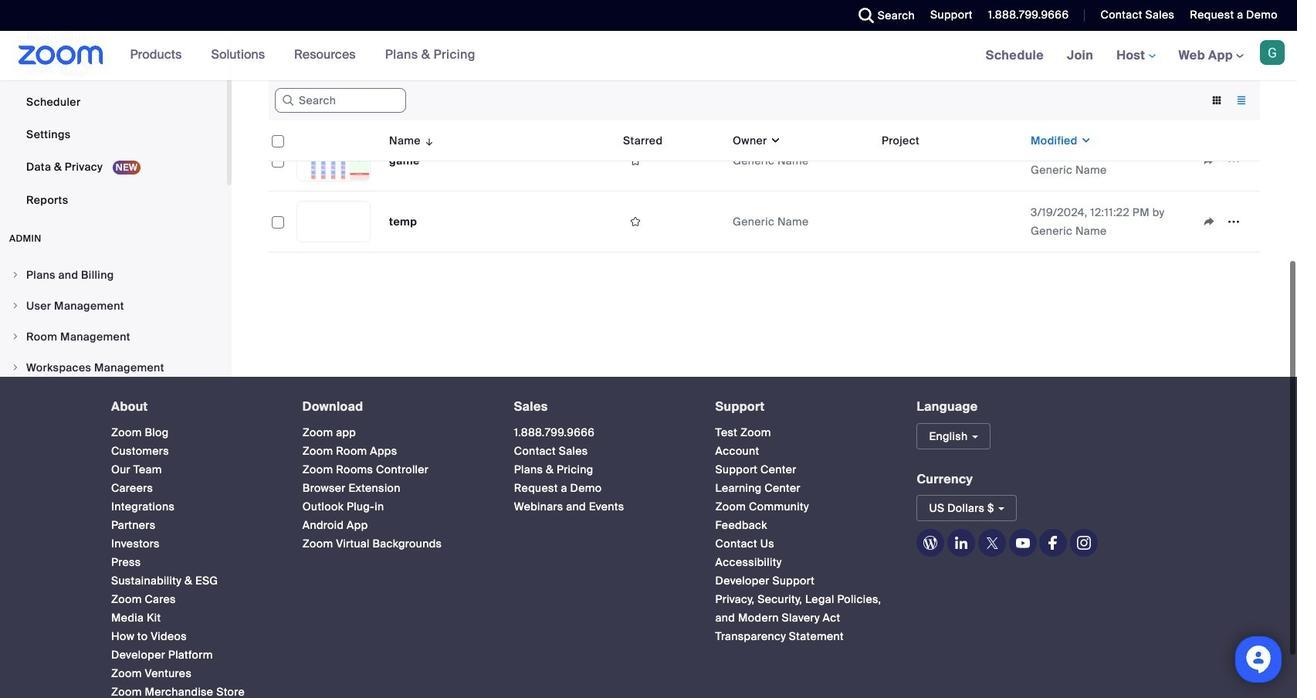 Task type: locate. For each thing, give the bounding box(es) containing it.
game element
[[389, 93, 420, 107], [389, 154, 420, 168]]

1 right image from the top
[[11, 270, 20, 280]]

1 vertical spatial share image
[[1197, 215, 1222, 229]]

share image
[[1197, 154, 1222, 168], [1197, 215, 1222, 229]]

banner
[[0, 31, 1298, 81]]

1 vertical spatial right image
[[11, 301, 20, 310]]

heading
[[111, 400, 275, 414], [303, 400, 486, 414], [514, 400, 688, 414], [716, 400, 889, 414]]

1 right image from the top
[[11, 332, 20, 341]]

0 vertical spatial share image
[[1197, 154, 1222, 168]]

1 vertical spatial game element
[[389, 154, 420, 168]]

right image
[[11, 332, 20, 341], [11, 363, 20, 372]]

0 vertical spatial right image
[[11, 270, 20, 280]]

cell for first game element from the bottom
[[876, 158, 1025, 164]]

cell for temp element
[[876, 192, 1025, 253]]

share image down 'more options for game' icon
[[1197, 215, 1222, 229]]

2 share image from the top
[[1197, 215, 1222, 229]]

Search text field
[[275, 88, 406, 113]]

right image
[[11, 270, 20, 280], [11, 301, 20, 310]]

thumbnail of temp image
[[297, 202, 370, 242]]

2 thumbnail of game image from the top
[[297, 141, 370, 181]]

0 vertical spatial right image
[[11, 332, 20, 341]]

product information navigation
[[119, 31, 487, 80]]

1 vertical spatial thumbnail of game image
[[297, 141, 370, 181]]

application
[[269, 29, 1260, 253], [1197, 149, 1254, 172], [623, 210, 721, 233], [1197, 210, 1254, 233]]

1 heading from the left
[[111, 400, 275, 414]]

0 vertical spatial game element
[[389, 93, 420, 107]]

share image down grid mode, not selected icon on the top of page
[[1197, 154, 1222, 168]]

thumbnail of game image
[[297, 80, 370, 120], [297, 141, 370, 181]]

arrow down image
[[421, 131, 435, 150]]

4 heading from the left
[[716, 400, 889, 414]]

list mode, selected image
[[1230, 93, 1254, 107]]

profile picture image
[[1260, 40, 1285, 65]]

1 share image from the top
[[1197, 154, 1222, 168]]

2 game element from the top
[[389, 154, 420, 168]]

1 thumbnail of game image from the top
[[297, 80, 370, 120]]

2 right image from the top
[[11, 301, 20, 310]]

1 vertical spatial right image
[[11, 363, 20, 372]]

more options for temp image
[[1222, 215, 1247, 229]]

cell
[[617, 70, 727, 131], [727, 70, 876, 131], [876, 70, 1025, 131], [876, 158, 1025, 164], [876, 192, 1025, 253]]

cell for 2nd game element from the bottom
[[876, 70, 1025, 131]]

more options for game image
[[1222, 154, 1247, 168]]

thumbnail of game image for 2nd game element from the bottom
[[297, 80, 370, 120]]

0 vertical spatial thumbnail of game image
[[297, 80, 370, 120]]

meetings navigation
[[974, 31, 1298, 81]]

menu item
[[0, 260, 227, 290], [0, 291, 227, 321], [0, 322, 227, 351], [0, 353, 227, 382]]



Task type: describe. For each thing, give the bounding box(es) containing it.
zoom logo image
[[19, 46, 103, 65]]

2 menu item from the top
[[0, 291, 227, 321]]

share image for 'more options for game' icon
[[1197, 154, 1222, 168]]

down image
[[767, 133, 782, 148]]

1 menu item from the top
[[0, 260, 227, 290]]

1 game element from the top
[[389, 93, 420, 107]]

click to star the whiteboard game image
[[623, 154, 648, 168]]

2 heading from the left
[[303, 400, 486, 414]]

down image
[[1078, 133, 1092, 148]]

admin menu menu
[[0, 260, 227, 477]]

2 right image from the top
[[11, 363, 20, 372]]

temp element
[[389, 215, 417, 229]]

4 menu item from the top
[[0, 353, 227, 382]]

personal menu menu
[[0, 0, 227, 217]]

grid mode, not selected image
[[1205, 93, 1230, 107]]

3 menu item from the top
[[0, 322, 227, 351]]

share image for more options for temp image
[[1197, 215, 1222, 229]]

thumbnail of game image for first game element from the bottom
[[297, 141, 370, 181]]

3 heading from the left
[[514, 400, 688, 414]]



Task type: vqa. For each thing, say whether or not it's contained in the screenshot.
Decrease Indent icon
no



